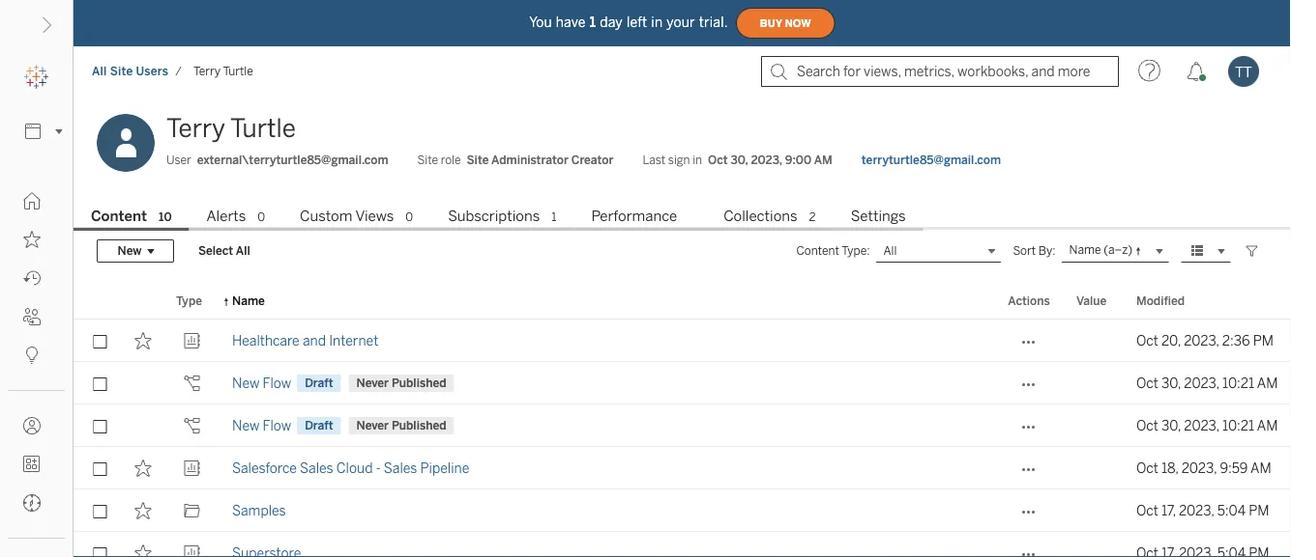 Task type: describe. For each thing, give the bounding box(es) containing it.
user
[[166, 153, 191, 167]]

content type:
[[796, 244, 870, 258]]

0 vertical spatial terry turtle
[[193, 64, 253, 78]]

day
[[600, 14, 623, 30]]

select
[[198, 244, 233, 258]]

2 10:21 from the top
[[1222, 418, 1254, 434]]

terry turtle inside main content
[[166, 114, 296, 144]]

0 vertical spatial turtle
[[223, 64, 253, 78]]

pipeline
[[420, 461, 469, 477]]

am up oct 18, 2023, 9:59 am
[[1257, 418, 1278, 434]]

samples
[[232, 503, 286, 519]]

all inside button
[[236, 244, 250, 258]]

(a–z)
[[1104, 243, 1132, 257]]

modified
[[1136, 294, 1185, 308]]

performance
[[591, 208, 677, 225]]

trial.
[[699, 14, 728, 30]]

2023, down oct 20, 2023, 2:36 pm
[[1184, 376, 1219, 392]]

flow for first 'flow' image new flow "link"
[[263, 376, 291, 392]]

now
[[785, 17, 811, 29]]

new button
[[97, 240, 174, 263]]

new for first 'flow' image
[[232, 376, 260, 392]]

2 cell from the top
[[1065, 405, 1125, 448]]

buy now
[[760, 17, 811, 29]]

2 workbook image from the top
[[183, 545, 201, 558]]

1 10:21 from the top
[[1222, 376, 1254, 392]]

pm for oct 17, 2023, 5:04 pm
[[1249, 503, 1269, 519]]

1 sales from the left
[[300, 461, 333, 477]]

external\terryturtle85@gmail.com
[[197, 153, 388, 167]]

never published for first 'flow' image
[[356, 377, 446, 391]]

row containing salesforce sales cloud - sales pipeline
[[73, 448, 1291, 490]]

row containing samples
[[73, 490, 1291, 533]]

new inside "popup button"
[[117, 244, 142, 258]]

2023, left 9:00 on the right of page
[[751, 153, 782, 167]]

buy
[[760, 17, 782, 29]]

5:04
[[1217, 503, 1246, 519]]

salesforce
[[232, 461, 297, 477]]

cell for first row from the bottom
[[1065, 533, 1125, 558]]

6 row from the top
[[73, 533, 1291, 558]]

1 horizontal spatial 1
[[590, 14, 596, 30]]

published for second 'flow' image from the top of the the terry turtle main content
[[392, 419, 446, 433]]

administrator
[[491, 153, 568, 167]]

terry turtle main content
[[73, 97, 1291, 558]]

3 row from the top
[[73, 405, 1291, 448]]

18,
[[1161, 461, 1178, 477]]

0 horizontal spatial site
[[110, 64, 133, 78]]

draft for new flow "link" associated with second 'flow' image from the top of the the terry turtle main content
[[305, 419, 333, 433]]

healthcare and internet
[[232, 333, 378, 349]]

0 vertical spatial 30,
[[731, 153, 748, 167]]

oct left 17,
[[1136, 503, 1158, 519]]

published for first 'flow' image
[[392, 377, 446, 391]]

0 for custom views
[[405, 210, 413, 224]]

2023, right 17,
[[1179, 503, 1214, 519]]

samples link
[[232, 490, 286, 533]]

1 vertical spatial 30,
[[1161, 376, 1181, 392]]

navigation panel element
[[0, 58, 73, 558]]

sign
[[668, 153, 690, 167]]

1 flow image from the top
[[183, 375, 201, 393]]

and
[[303, 333, 326, 349]]

2 horizontal spatial site
[[467, 153, 489, 167]]

terryturtle85@gmail.com
[[861, 153, 1001, 167]]

creator
[[571, 153, 614, 167]]

content for content type:
[[796, 244, 839, 258]]

2 row from the top
[[73, 363, 1291, 405]]

oct 20, 2023, 2:36 pm
[[1136, 333, 1274, 349]]

Search for views, metrics, workbooks, and more text field
[[761, 56, 1119, 87]]

custom
[[300, 208, 352, 225]]

name (a–z)
[[1069, 243, 1132, 257]]

new flow link for second 'flow' image from the top of the the terry turtle main content
[[232, 405, 291, 448]]

10
[[159, 210, 172, 224]]

draft for first 'flow' image new flow "link"
[[305, 377, 333, 391]]

9:00
[[785, 153, 811, 167]]

left
[[627, 14, 647, 30]]

custom views
[[300, 208, 394, 225]]

content for content
[[91, 208, 147, 225]]

last
[[643, 153, 665, 167]]

1 oct 30, 2023, 10:21 am from the top
[[1136, 376, 1278, 392]]

sub-spaces tab list
[[73, 206, 1291, 231]]

cell for row containing salesforce sales cloud - sales pipeline
[[1065, 448, 1125, 490]]

sort by:
[[1013, 244, 1056, 258]]

salesforce sales cloud - sales pipeline link
[[232, 448, 469, 490]]

2 flow image from the top
[[183, 418, 201, 435]]

name for name (a–z)
[[1069, 243, 1101, 257]]

0 horizontal spatial in
[[651, 14, 663, 30]]

new flow for first 'flow' image new flow "link"
[[232, 376, 291, 392]]

by:
[[1038, 244, 1056, 258]]

2023, right "20,"
[[1184, 333, 1219, 349]]

grid containing healthcare and internet
[[73, 283, 1291, 558]]

buy now button
[[736, 8, 835, 39]]

all site users link
[[91, 63, 169, 79]]

2:36
[[1222, 333, 1250, 349]]

never for new flow "link" associated with second 'flow' image from the top of the the terry turtle main content
[[356, 419, 389, 433]]

sort
[[1013, 244, 1036, 258]]

select all button
[[186, 240, 263, 263]]



Task type: locate. For each thing, give the bounding box(es) containing it.
users
[[136, 64, 168, 78]]

0 vertical spatial flow
[[263, 376, 291, 392]]

new flow link for first 'flow' image
[[232, 363, 291, 405]]

oct right sign
[[708, 153, 728, 167]]

2 new flow link from the top
[[232, 405, 291, 448]]

actions
[[1008, 294, 1050, 308]]

30, left 9:00 on the right of page
[[731, 153, 748, 167]]

1 flow from the top
[[263, 376, 291, 392]]

flow image
[[183, 375, 201, 393], [183, 418, 201, 435]]

content down 2 at the top right
[[796, 244, 839, 258]]

type:
[[841, 244, 870, 258]]

subscriptions
[[448, 208, 540, 225]]

0 for alerts
[[257, 210, 265, 224]]

1 vertical spatial new
[[232, 376, 260, 392]]

1 horizontal spatial all
[[236, 244, 250, 258]]

flow image down type
[[183, 375, 201, 393]]

name up healthcare
[[232, 294, 265, 308]]

pm right "5:04"
[[1249, 503, 1269, 519]]

am down oct 20, 2023, 2:36 pm
[[1257, 376, 1278, 392]]

1 row from the top
[[73, 320, 1291, 363]]

0 vertical spatial workbook image
[[183, 333, 201, 350]]

1 vertical spatial flow
[[263, 418, 291, 434]]

user external\terryturtle85@gmail.com
[[166, 153, 388, 167]]

0 vertical spatial 1
[[590, 14, 596, 30]]

pm for oct 20, 2023, 2:36 pm
[[1253, 333, 1274, 349]]

2 new flow from the top
[[232, 418, 291, 434]]

in
[[651, 14, 663, 30], [693, 153, 702, 167]]

alerts
[[206, 208, 246, 225]]

sales left cloud
[[300, 461, 333, 477]]

settings
[[851, 208, 906, 225]]

0 vertical spatial terry
[[193, 64, 221, 78]]

in right left
[[651, 14, 663, 30]]

am right the 9:59
[[1250, 461, 1271, 477]]

type
[[176, 294, 202, 308]]

name left (a–z) in the top of the page
[[1069, 243, 1101, 257]]

1 vertical spatial pm
[[1249, 503, 1269, 519]]

0 vertical spatial flow image
[[183, 375, 201, 393]]

never published for second 'flow' image from the top of the the terry turtle main content
[[356, 419, 446, 433]]

never
[[356, 377, 389, 391], [356, 419, 389, 433]]

never for first 'flow' image new flow "link"
[[356, 377, 389, 391]]

terry turtle up user external\terryturtle85@gmail.com on the left of page
[[166, 114, 296, 144]]

0 vertical spatial new
[[117, 244, 142, 258]]

never published
[[356, 377, 446, 391], [356, 419, 446, 433]]

1 vertical spatial name
[[232, 294, 265, 308]]

oct 30, 2023, 10:21 am up oct 18, 2023, 9:59 am
[[1136, 418, 1278, 434]]

row containing healthcare and internet
[[73, 320, 1291, 363]]

all inside popup button
[[883, 244, 897, 258]]

draft up salesforce sales cloud - sales pipeline
[[305, 419, 333, 433]]

terry
[[193, 64, 221, 78], [166, 114, 225, 144]]

all right select
[[236, 244, 250, 258]]

2 vertical spatial 30,
[[1161, 418, 1181, 434]]

17,
[[1161, 503, 1176, 519]]

0 horizontal spatial all
[[92, 64, 107, 78]]

cell for row containing healthcare and internet
[[1065, 320, 1125, 363]]

main navigation. press the up and down arrow keys to access links. element
[[0, 182, 73, 558]]

1 new flow from the top
[[232, 376, 291, 392]]

workbook image
[[183, 460, 201, 478]]

1 vertical spatial in
[[693, 153, 702, 167]]

1 vertical spatial 10:21
[[1222, 418, 1254, 434]]

pm right "2:36"
[[1253, 333, 1274, 349]]

am
[[814, 153, 832, 167], [1257, 376, 1278, 392], [1257, 418, 1278, 434], [1250, 461, 1271, 477]]

your
[[667, 14, 695, 30]]

0 right views
[[405, 210, 413, 224]]

1 horizontal spatial sales
[[384, 461, 417, 477]]

terry right / at top
[[193, 64, 221, 78]]

oct left "20,"
[[1136, 333, 1158, 349]]

1 vertical spatial flow image
[[183, 418, 201, 435]]

1 never from the top
[[356, 377, 389, 391]]

0 vertical spatial never published
[[356, 377, 446, 391]]

0 vertical spatial name
[[1069, 243, 1101, 257]]

1 never published from the top
[[356, 377, 446, 391]]

terry turtle element
[[188, 64, 259, 78]]

am right 9:00 on the right of page
[[814, 153, 832, 167]]

2 published from the top
[[392, 419, 446, 433]]

4 cell from the top
[[1065, 533, 1125, 558]]

content inside the sub-spaces tab list
[[91, 208, 147, 225]]

oct down oct 20, 2023, 2:36 pm
[[1136, 376, 1158, 392]]

project image
[[183, 503, 201, 520]]

terry turtle
[[193, 64, 253, 78], [166, 114, 296, 144]]

flow down healthcare
[[263, 376, 291, 392]]

0
[[257, 210, 265, 224], [405, 210, 413, 224]]

select all
[[198, 244, 250, 258]]

you
[[529, 14, 552, 30]]

0 horizontal spatial name
[[232, 294, 265, 308]]

1 horizontal spatial 0
[[405, 210, 413, 224]]

1 right subscriptions
[[551, 210, 556, 224]]

new flow
[[232, 376, 291, 392], [232, 418, 291, 434]]

have
[[556, 14, 586, 30]]

2 never published from the top
[[356, 419, 446, 433]]

site left role
[[417, 153, 438, 167]]

you have 1 day left in your trial.
[[529, 14, 728, 30]]

content
[[91, 208, 147, 225], [796, 244, 839, 258]]

1 vertical spatial new flow
[[232, 418, 291, 434]]

new left select
[[117, 244, 142, 258]]

all left users
[[92, 64, 107, 78]]

published
[[392, 377, 446, 391], [392, 419, 446, 433]]

1 vertical spatial oct 30, 2023, 10:21 am
[[1136, 418, 1278, 434]]

value
[[1076, 294, 1107, 308]]

turtle right / at top
[[223, 64, 253, 78]]

in inside the terry turtle main content
[[693, 153, 702, 167]]

1 horizontal spatial content
[[796, 244, 839, 258]]

row
[[73, 320, 1291, 363], [73, 363, 1291, 405], [73, 405, 1291, 448], [73, 448, 1291, 490], [73, 490, 1291, 533], [73, 533, 1291, 558]]

2023, up oct 18, 2023, 9:59 am
[[1184, 418, 1219, 434]]

workbook image down project image
[[183, 545, 201, 558]]

new flow down healthcare
[[232, 376, 291, 392]]

2 draft from the top
[[305, 419, 333, 433]]

30, down "20,"
[[1161, 376, 1181, 392]]

2 never from the top
[[356, 419, 389, 433]]

-
[[376, 461, 381, 477]]

last sign in oct 30, 2023, 9:00 am
[[643, 153, 832, 167]]

healthcare
[[232, 333, 300, 349]]

new flow up salesforce
[[232, 418, 291, 434]]

1 inside the sub-spaces tab list
[[551, 210, 556, 224]]

new down healthcare
[[232, 376, 260, 392]]

name
[[1069, 243, 1101, 257], [232, 294, 265, 308]]

name inside name (a–z) dropdown button
[[1069, 243, 1101, 257]]

collections
[[724, 208, 797, 225]]

turtle
[[223, 64, 253, 78], [230, 114, 296, 144]]

sales right - at bottom
[[384, 461, 417, 477]]

role
[[441, 153, 461, 167]]

0 right the alerts
[[257, 210, 265, 224]]

all button
[[876, 240, 1001, 263]]

list view image
[[1189, 243, 1206, 260]]

new for second 'flow' image from the top of the the terry turtle main content
[[232, 418, 260, 434]]

10:21 up the 9:59
[[1222, 418, 1254, 434]]

never published up - at bottom
[[356, 419, 446, 433]]

1 vertical spatial terry
[[166, 114, 225, 144]]

all
[[92, 64, 107, 78], [236, 244, 250, 258], [883, 244, 897, 258]]

row group containing healthcare and internet
[[73, 320, 1291, 558]]

draft down and
[[305, 377, 333, 391]]

2023, right 18,
[[1182, 461, 1217, 477]]

0 vertical spatial new flow
[[232, 376, 291, 392]]

1 cell from the top
[[1065, 320, 1125, 363]]

terry turtle right / at top
[[193, 64, 253, 78]]

turtle inside main content
[[230, 114, 296, 144]]

1 vertical spatial draft
[[305, 419, 333, 433]]

30, up 18,
[[1161, 418, 1181, 434]]

views
[[355, 208, 394, 225]]

new
[[117, 244, 142, 258], [232, 376, 260, 392], [232, 418, 260, 434]]

0 vertical spatial 10:21
[[1222, 376, 1254, 392]]

2 0 from the left
[[405, 210, 413, 224]]

2
[[809, 210, 816, 224]]

0 vertical spatial draft
[[305, 377, 333, 391]]

1 workbook image from the top
[[183, 333, 201, 350]]

never published down internet
[[356, 377, 446, 391]]

4 row from the top
[[73, 448, 1291, 490]]

oct 30, 2023, 10:21 am down oct 20, 2023, 2:36 pm
[[1136, 376, 1278, 392]]

name (a–z) button
[[1061, 240, 1169, 263]]

2023,
[[751, 153, 782, 167], [1184, 333, 1219, 349], [1184, 376, 1219, 392], [1184, 418, 1219, 434], [1182, 461, 1217, 477], [1179, 503, 1214, 519]]

flow
[[263, 376, 291, 392], [263, 418, 291, 434]]

site left users
[[110, 64, 133, 78]]

10:21
[[1222, 376, 1254, 392], [1222, 418, 1254, 434]]

1 vertical spatial content
[[796, 244, 839, 258]]

cloud
[[336, 461, 373, 477]]

1 vertical spatial turtle
[[230, 114, 296, 144]]

1 published from the top
[[392, 377, 446, 391]]

workbook image down type
[[183, 333, 201, 350]]

oct up oct 18, 2023, 9:59 am
[[1136, 418, 1158, 434]]

new flow link up salesforce
[[232, 405, 291, 448]]

0 horizontal spatial sales
[[300, 461, 333, 477]]

internet
[[329, 333, 378, 349]]

1 0 from the left
[[257, 210, 265, 224]]

name for name
[[232, 294, 265, 308]]

1
[[590, 14, 596, 30], [551, 210, 556, 224]]

1 horizontal spatial name
[[1069, 243, 1101, 257]]

/
[[175, 64, 182, 78]]

1 vertical spatial published
[[392, 419, 446, 433]]

draft
[[305, 377, 333, 391], [305, 419, 333, 433]]

0 vertical spatial published
[[392, 377, 446, 391]]

1 vertical spatial never published
[[356, 419, 446, 433]]

grid
[[73, 283, 1291, 558]]

20,
[[1161, 333, 1181, 349]]

new flow link down healthcare
[[232, 363, 291, 405]]

oct 30, 2023, 10:21 am
[[1136, 376, 1278, 392], [1136, 418, 1278, 434]]

oct left 18,
[[1136, 461, 1158, 477]]

flow up salesforce
[[263, 418, 291, 434]]

workbook image
[[183, 333, 201, 350], [183, 545, 201, 558]]

10:21 down "2:36"
[[1222, 376, 1254, 392]]

0 vertical spatial pm
[[1253, 333, 1274, 349]]

5 row from the top
[[73, 490, 1291, 533]]

sales
[[300, 461, 333, 477], [384, 461, 417, 477]]

9:59
[[1220, 461, 1248, 477]]

new up salesforce
[[232, 418, 260, 434]]

0 vertical spatial content
[[91, 208, 147, 225]]

healthcare and internet link
[[232, 320, 378, 363]]

terryturtle85@gmail.com link
[[861, 152, 1001, 169]]

never down internet
[[356, 377, 389, 391]]

1 draft from the top
[[305, 377, 333, 391]]

oct 17, 2023, 5:04 pm
[[1136, 503, 1269, 519]]

pm
[[1253, 333, 1274, 349], [1249, 503, 1269, 519]]

new flow for new flow "link" associated with second 'flow' image from the top of the the terry turtle main content
[[232, 418, 291, 434]]

all right "type:"
[[883, 244, 897, 258]]

2 oct 30, 2023, 10:21 am from the top
[[1136, 418, 1278, 434]]

flow image up workbook image
[[183, 418, 201, 435]]

0 vertical spatial oct 30, 2023, 10:21 am
[[1136, 376, 1278, 392]]

all for all
[[883, 244, 897, 258]]

terry inside main content
[[166, 114, 225, 144]]

0 horizontal spatial content
[[91, 208, 147, 225]]

flow for new flow "link" associated with second 'flow' image from the top of the the terry turtle main content
[[263, 418, 291, 434]]

all for all site users /
[[92, 64, 107, 78]]

oct 18, 2023, 9:59 am
[[1136, 461, 1271, 477]]

2 sales from the left
[[384, 461, 417, 477]]

1 left day
[[590, 14, 596, 30]]

2 vertical spatial new
[[232, 418, 260, 434]]

1 vertical spatial never
[[356, 419, 389, 433]]

0 horizontal spatial 1
[[551, 210, 556, 224]]

0 vertical spatial never
[[356, 377, 389, 391]]

2 flow from the top
[[263, 418, 291, 434]]

content up new "popup button"
[[91, 208, 147, 225]]

terry up user
[[166, 114, 225, 144]]

0 horizontal spatial 0
[[257, 210, 265, 224]]

2 horizontal spatial all
[[883, 244, 897, 258]]

1 vertical spatial terry turtle
[[166, 114, 296, 144]]

0 vertical spatial in
[[651, 14, 663, 30]]

never up - at bottom
[[356, 419, 389, 433]]

salesforce sales cloud - sales pipeline
[[232, 461, 469, 477]]

row group
[[73, 320, 1291, 558]]

site role site administrator creator
[[417, 153, 614, 167]]

1 vertical spatial 1
[[551, 210, 556, 224]]

all site users /
[[92, 64, 182, 78]]

site right role
[[467, 153, 489, 167]]

1 vertical spatial workbook image
[[183, 545, 201, 558]]

3 cell from the top
[[1065, 448, 1125, 490]]

cell
[[1065, 320, 1125, 363], [1065, 405, 1125, 448], [1065, 448, 1125, 490], [1065, 533, 1125, 558]]

oct
[[708, 153, 728, 167], [1136, 333, 1158, 349], [1136, 376, 1158, 392], [1136, 418, 1158, 434], [1136, 461, 1158, 477], [1136, 503, 1158, 519]]

new flow link
[[232, 363, 291, 405], [232, 405, 291, 448]]

1 horizontal spatial in
[[693, 153, 702, 167]]

site
[[110, 64, 133, 78], [417, 153, 438, 167], [467, 153, 489, 167]]

turtle up user external\terryturtle85@gmail.com on the left of page
[[230, 114, 296, 144]]

1 new flow link from the top
[[232, 363, 291, 405]]

in right sign
[[693, 153, 702, 167]]

1 horizontal spatial site
[[417, 153, 438, 167]]



Task type: vqa. For each thing, say whether or not it's contained in the screenshot.
bottommost Category
no



